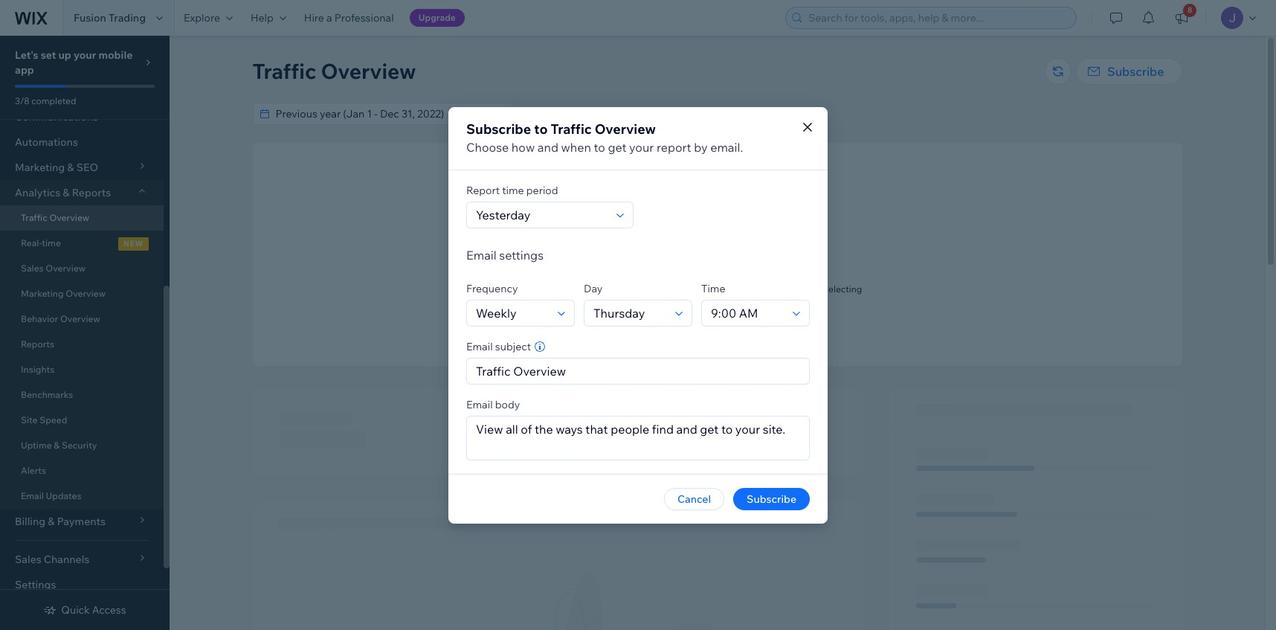Task type: locate. For each thing, give the bounding box(es) containing it.
to left get
[[594, 139, 605, 154]]

a left marketing
[[688, 320, 693, 331]]

analytics & reports
[[15, 186, 111, 199]]

0 horizontal spatial to
[[534, 120, 548, 137]]

& for analytics
[[63, 186, 70, 199]]

insights link
[[0, 357, 164, 382]]

hire down another on the right
[[669, 320, 686, 331]]

marketing overview
[[21, 288, 106, 299]]

uptime & security
[[21, 440, 97, 451]]

1 horizontal spatial subscribe button
[[1077, 58, 1183, 85]]

quick access button
[[43, 603, 126, 617]]

email down alerts
[[21, 490, 44, 501]]

1 horizontal spatial reports
[[72, 186, 111, 199]]

overview inside subscribe to traffic overview choose how and when to get your report by email.
[[595, 120, 656, 137]]

1 vertical spatial &
[[54, 440, 60, 451]]

time up sales overview
[[42, 237, 61, 248]]

a for professional
[[327, 11, 332, 25]]

your right like
[[615, 283, 634, 295]]

trading
[[109, 11, 146, 25]]

overview inside marketing overview link
[[66, 288, 106, 299]]

frequency
[[466, 282, 518, 295]]

looks
[[573, 283, 597, 295]]

traffic up 'when'
[[551, 120, 592, 137]]

traffic down "analytics"
[[21, 212, 47, 223]]

1 horizontal spatial time
[[502, 183, 524, 197]]

page skeleton image
[[253, 388, 1183, 630]]

(jan
[[660, 107, 681, 121]]

traffic left on
[[717, 283, 742, 295]]

up
[[58, 48, 71, 62]]

traffic overview down the analytics & reports
[[21, 212, 89, 223]]

uptime & security link
[[0, 433, 164, 458]]

2 vertical spatial traffic
[[21, 212, 47, 223]]

period
[[626, 107, 657, 121], [527, 183, 558, 197]]

reports link
[[0, 332, 164, 357]]

analytics
[[15, 186, 60, 199]]

automations link
[[0, 129, 164, 155]]

0 horizontal spatial a
[[327, 11, 332, 25]]

overview inside traffic overview link
[[49, 212, 89, 223]]

a inside hire a marketing expert link
[[688, 320, 693, 331]]

1 vertical spatial time
[[42, 237, 61, 248]]

2 vertical spatial subscribe
[[747, 492, 797, 506]]

to up and
[[534, 120, 548, 137]]

time
[[502, 183, 524, 197], [42, 237, 61, 248], [710, 295, 728, 306]]

reports up traffic overview link
[[72, 186, 111, 199]]

email for email subject
[[466, 340, 493, 353]]

automations
[[15, 135, 78, 149]]

8
[[1188, 5, 1193, 15]]

traffic overview down hire a professional
[[253, 58, 416, 84]]

email updates link
[[0, 484, 164, 509]]

1 horizontal spatial to
[[569, 107, 579, 121]]

a
[[327, 11, 332, 25], [688, 320, 693, 331]]

not
[[672, 266, 690, 279]]

overview down the analytics & reports
[[49, 212, 89, 223]]

None field
[[271, 103, 490, 124]]

period.
[[730, 295, 760, 306]]

app
[[15, 63, 34, 77]]

0 vertical spatial hire
[[304, 11, 324, 25]]

to
[[569, 107, 579, 121], [534, 120, 548, 137], [594, 139, 605, 154]]

email inside sidebar element
[[21, 490, 44, 501]]

1 horizontal spatial hire
[[669, 320, 686, 331]]

1 vertical spatial period
[[527, 183, 558, 197]]

& right "analytics"
[[63, 186, 70, 199]]

0 vertical spatial reports
[[72, 186, 111, 199]]

a left professional on the top left
[[327, 11, 332, 25]]

your right get
[[629, 139, 654, 154]]

overview for marketing overview link
[[66, 288, 106, 299]]

subject
[[495, 340, 531, 353]]

1 vertical spatial traffic
[[717, 283, 742, 295]]

0 horizontal spatial traffic overview
[[21, 212, 89, 223]]

email for email body
[[466, 398, 493, 411]]

1 horizontal spatial period
[[626, 107, 657, 121]]

1 vertical spatial reports
[[21, 339, 54, 350]]

Time field
[[707, 300, 789, 325]]

1 vertical spatial your
[[629, 139, 654, 154]]

0 horizontal spatial time
[[42, 237, 61, 248]]

speed
[[40, 414, 67, 426]]

overview for behavior overview link
[[60, 313, 100, 324]]

0 vertical spatial your
[[74, 48, 96, 62]]

0 vertical spatial subscribe button
[[1077, 58, 1183, 85]]

1 vertical spatial subscribe button
[[734, 488, 810, 510]]

security
[[62, 440, 97, 451]]

0 vertical spatial &
[[63, 186, 70, 199]]

a for marketing
[[688, 320, 693, 331]]

hire a marketing expert link
[[669, 319, 766, 333]]

& for uptime
[[54, 440, 60, 451]]

on
[[744, 283, 755, 295]]

2 vertical spatial time
[[710, 295, 728, 306]]

1 horizontal spatial &
[[63, 186, 70, 199]]

time inside sidebar element
[[42, 237, 61, 248]]

2 horizontal spatial time
[[710, 295, 728, 306]]

hire right "help" button
[[304, 11, 324, 25]]

alerts
[[21, 465, 46, 476]]

traffic down "help" button
[[253, 58, 316, 84]]

0 horizontal spatial subscribe
[[466, 120, 531, 137]]

2 horizontal spatial to
[[594, 139, 605, 154]]

your right up
[[74, 48, 96, 62]]

Email body text field
[[467, 416, 809, 459]]

overview inside behavior overview link
[[60, 313, 100, 324]]

1 vertical spatial hire
[[669, 320, 686, 331]]

0 vertical spatial a
[[327, 11, 332, 25]]

time for real-
[[42, 237, 61, 248]]

overview up get
[[595, 120, 656, 137]]

1 horizontal spatial a
[[688, 320, 693, 331]]

1 vertical spatial traffic
[[551, 120, 592, 137]]

overview down marketing overview link
[[60, 313, 100, 324]]

1 horizontal spatial traffic overview
[[253, 58, 416, 84]]

your inside subscribe to traffic overview choose how and when to get your report by email.
[[629, 139, 654, 154]]

settings
[[15, 578, 56, 591]]

1 vertical spatial a
[[688, 320, 693, 331]]

0 horizontal spatial hire
[[304, 11, 324, 25]]

your inside not enough traffic looks like your site didn't have any traffic on those dates. try selecting another time period.
[[615, 283, 634, 295]]

1 vertical spatial traffic overview
[[21, 212, 89, 223]]

& right uptime
[[54, 440, 60, 451]]

-
[[691, 107, 695, 121]]

overview inside 'sales overview' link
[[46, 263, 86, 274]]

0 horizontal spatial &
[[54, 440, 60, 451]]

time for report
[[502, 183, 524, 197]]

traffic
[[733, 266, 763, 279], [717, 283, 742, 295]]

reports up insights
[[21, 339, 54, 350]]

email left body
[[466, 398, 493, 411]]

0 vertical spatial subscribe
[[1108, 64, 1165, 79]]

let's set up your mobile app
[[15, 48, 133, 77]]

traffic inside sidebar element
[[21, 212, 47, 223]]

get
[[608, 139, 627, 154]]

0 vertical spatial time
[[502, 183, 524, 197]]

Frequency field
[[472, 300, 554, 325]]

a inside hire a professional link
[[327, 11, 332, 25]]

overview down 'sales overview' link on the top
[[66, 288, 106, 299]]

3/8 completed
[[15, 95, 76, 106]]

2 horizontal spatial traffic
[[551, 120, 592, 137]]

email subject
[[466, 340, 531, 353]]

new
[[124, 239, 144, 248]]

time right report
[[502, 183, 524, 197]]

overview up marketing overview
[[46, 263, 86, 274]]

2 vertical spatial your
[[615, 283, 634, 295]]

to left "previous"
[[569, 107, 579, 121]]

email updates
[[21, 490, 81, 501]]

period left (jan
[[626, 107, 657, 121]]

0 vertical spatial traffic
[[733, 266, 763, 279]]

subscribe button
[[1077, 58, 1183, 85], [734, 488, 810, 510]]

fusion trading
[[74, 11, 146, 25]]

1 vertical spatial subscribe
[[466, 120, 531, 137]]

behavior overview link
[[0, 307, 164, 332]]

period up report time period 'field'
[[527, 183, 558, 197]]

updates
[[46, 490, 81, 501]]

email left subject
[[466, 340, 493, 353]]

benchmarks
[[21, 389, 73, 400]]

professional
[[335, 11, 394, 25]]

0 vertical spatial traffic
[[253, 58, 316, 84]]

& inside dropdown button
[[63, 186, 70, 199]]

reports
[[72, 186, 111, 199], [21, 339, 54, 350]]

overview down professional on the top left
[[321, 58, 416, 84]]

real-time
[[21, 237, 61, 248]]

8 button
[[1166, 0, 1199, 36]]

traffic overview
[[253, 58, 416, 84], [21, 212, 89, 223]]

0 horizontal spatial traffic
[[21, 212, 47, 223]]

sales
[[21, 263, 44, 274]]

your
[[74, 48, 96, 62], [629, 139, 654, 154], [615, 283, 634, 295]]

report
[[657, 139, 692, 154]]

dec
[[697, 107, 716, 121]]

email.
[[711, 139, 743, 154]]

time up hire a marketing expert
[[710, 295, 728, 306]]

email up frequency
[[466, 247, 497, 262]]

compared to previous period (jan 1 - dec 31, 2021)
[[517, 107, 760, 121]]

overview
[[321, 58, 416, 84], [595, 120, 656, 137], [49, 212, 89, 223], [46, 263, 86, 274], [66, 288, 106, 299], [60, 313, 100, 324]]

previous
[[582, 107, 623, 121]]

traffic up on
[[733, 266, 763, 279]]

0 vertical spatial traffic overview
[[253, 58, 416, 84]]

email body
[[466, 398, 520, 411]]



Task type: describe. For each thing, give the bounding box(es) containing it.
benchmarks link
[[0, 382, 164, 408]]

uptime
[[21, 440, 52, 451]]

traffic overview link
[[0, 205, 164, 231]]

behavior overview
[[21, 313, 100, 324]]

to for previous
[[569, 107, 579, 121]]

hire a marketing expert
[[669, 320, 766, 331]]

insights
[[21, 364, 54, 375]]

Day field
[[589, 300, 671, 325]]

email settings
[[466, 247, 544, 262]]

Email subject field
[[472, 358, 805, 384]]

real-
[[21, 237, 42, 248]]

overview for traffic overview link
[[49, 212, 89, 223]]

dates.
[[782, 283, 808, 295]]

mobile
[[99, 48, 133, 62]]

help
[[251, 11, 274, 25]]

upgrade
[[419, 12, 456, 23]]

expert
[[739, 320, 766, 331]]

hire for hire a professional
[[304, 11, 324, 25]]

another
[[675, 295, 708, 306]]

body
[[495, 398, 520, 411]]

any
[[701, 283, 715, 295]]

sales overview
[[21, 263, 86, 274]]

like
[[599, 283, 613, 295]]

31,
[[718, 107, 732, 121]]

upgrade button
[[410, 9, 465, 27]]

explore
[[184, 11, 220, 25]]

1
[[684, 107, 689, 121]]

reports inside dropdown button
[[72, 186, 111, 199]]

quick
[[61, 603, 90, 617]]

day
[[584, 282, 603, 295]]

report
[[466, 183, 500, 197]]

hire a professional link
[[295, 0, 403, 36]]

site
[[636, 283, 651, 295]]

overview for 'sales overview' link on the top
[[46, 263, 86, 274]]

time inside not enough traffic looks like your site didn't have any traffic on those dates. try selecting another time period.
[[710, 295, 728, 306]]

fusion
[[74, 11, 106, 25]]

2 horizontal spatial subscribe
[[1108, 64, 1165, 79]]

analytics & reports button
[[0, 180, 164, 205]]

quick access
[[61, 603, 126, 617]]

those
[[757, 283, 780, 295]]

choose
[[466, 139, 509, 154]]

sidebar element
[[0, 0, 170, 630]]

let's
[[15, 48, 38, 62]]

access
[[92, 603, 126, 617]]

site
[[21, 414, 38, 426]]

1 horizontal spatial traffic
[[253, 58, 316, 84]]

0 horizontal spatial period
[[527, 183, 558, 197]]

completed
[[31, 95, 76, 106]]

hire for hire a marketing expert
[[669, 320, 686, 331]]

2021)
[[734, 107, 760, 121]]

behavior
[[21, 313, 58, 324]]

hire a professional
[[304, 11, 394, 25]]

email for email settings
[[466, 247, 497, 262]]

3/8
[[15, 95, 29, 106]]

settings link
[[0, 572, 164, 597]]

time
[[702, 282, 726, 295]]

when
[[561, 139, 591, 154]]

have
[[679, 283, 699, 295]]

0 vertical spatial period
[[626, 107, 657, 121]]

0 horizontal spatial subscribe button
[[734, 488, 810, 510]]

didn't
[[653, 283, 677, 295]]

sales overview link
[[0, 256, 164, 281]]

subscribe to traffic overview choose how and when to get your report by email.
[[466, 120, 743, 154]]

email for email updates
[[21, 490, 44, 501]]

to for traffic
[[534, 120, 548, 137]]

Search for tools, apps, help & more... field
[[804, 7, 1072, 28]]

marketing overview link
[[0, 281, 164, 307]]

report time period
[[466, 183, 558, 197]]

not enough traffic looks like your site didn't have any traffic on those dates. try selecting another time period.
[[573, 266, 863, 306]]

cancel button
[[664, 488, 725, 510]]

site speed
[[21, 414, 67, 426]]

marketing
[[21, 288, 64, 299]]

Report time period field
[[472, 202, 612, 227]]

traffic overview inside sidebar element
[[21, 212, 89, 223]]

traffic inside subscribe to traffic overview choose how and when to get your report by email.
[[551, 120, 592, 137]]

by
[[694, 139, 708, 154]]

try
[[810, 283, 822, 295]]

subscribe inside subscribe to traffic overview choose how and when to get your report by email.
[[466, 120, 531, 137]]

0 horizontal spatial reports
[[21, 339, 54, 350]]

selecting
[[824, 283, 863, 295]]

and
[[538, 139, 559, 154]]

1 horizontal spatial subscribe
[[747, 492, 797, 506]]

marketing
[[695, 320, 737, 331]]

set
[[41, 48, 56, 62]]

how
[[512, 139, 535, 154]]

your inside "let's set up your mobile app"
[[74, 48, 96, 62]]

enough
[[693, 266, 730, 279]]

site speed link
[[0, 408, 164, 433]]



Task type: vqa. For each thing, say whether or not it's contained in the screenshot.
AUDIENCE
no



